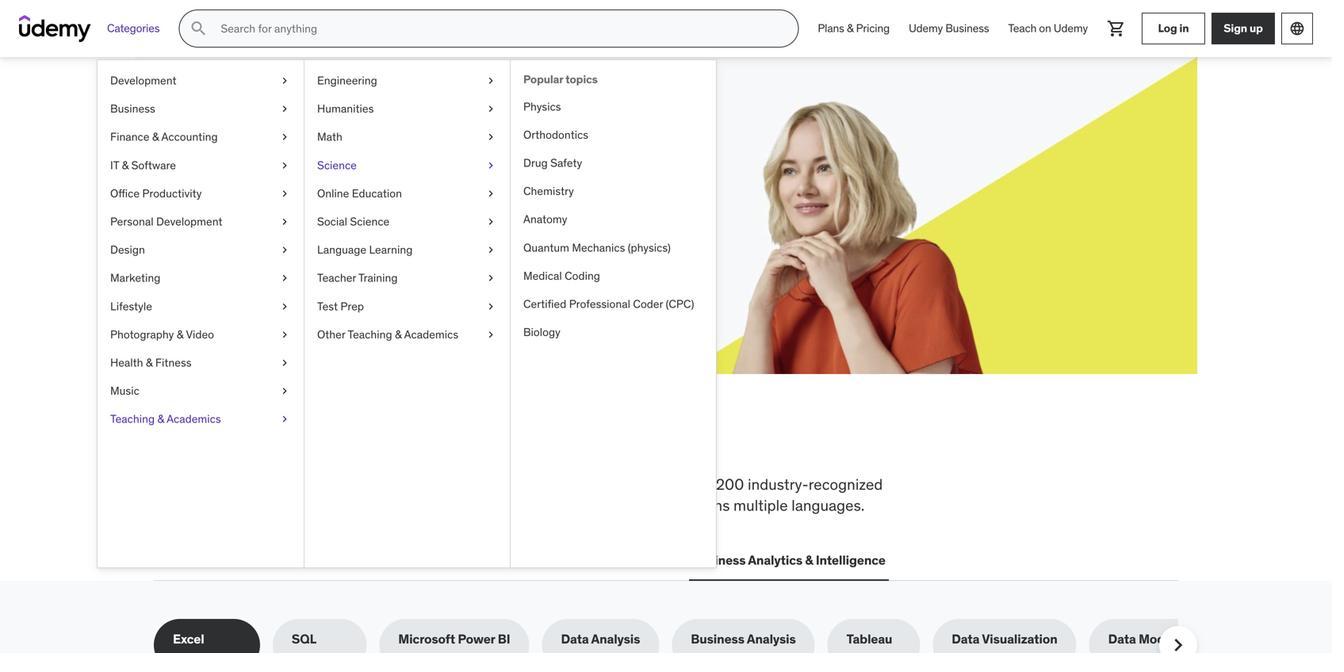 Task type: describe. For each thing, give the bounding box(es) containing it.
science link
[[305, 151, 510, 180]]

xsmall image for finance & accounting
[[278, 129, 291, 145]]

quantum mechanics (physics)
[[524, 241, 671, 255]]

categories
[[107, 21, 160, 35]]

science for data
[[513, 553, 560, 569]]

plans & pricing link
[[809, 10, 900, 48]]

to
[[377, 475, 390, 494]]

professional
[[484, 496, 566, 515]]

business analytics & intelligence
[[692, 553, 886, 569]]

1 horizontal spatial your
[[329, 126, 386, 159]]

you
[[354, 423, 411, 464]]

0 vertical spatial science
[[317, 158, 357, 172]]

1 vertical spatial in
[[500, 423, 530, 464]]

xsmall image for music
[[278, 384, 291, 399]]

need
[[417, 423, 494, 464]]

rounded
[[424, 496, 480, 515]]

tableau
[[847, 632, 893, 648]]

test
[[317, 299, 338, 314]]

chemistry link
[[511, 177, 716, 206]]

xsmall image for teacher training
[[485, 271, 497, 286]]

photography & video link
[[98, 321, 304, 349]]

udemy image
[[19, 15, 91, 42]]

skills inside 'covering critical workplace skills to technical topics, including prep content for over 200 industry-recognized certifications, our catalog supports well-rounded professional development and spans multiple languages.'
[[340, 475, 373, 494]]

development
[[570, 496, 658, 515]]

engineering link
[[305, 67, 510, 95]]

xsmall image for development
[[278, 73, 291, 89]]

teach on udemy
[[1009, 21, 1089, 35]]

our
[[249, 496, 271, 515]]

xsmall image for engineering
[[485, 73, 497, 89]]

covering critical workplace skills to technical topics, including prep content for over 200 industry-recognized certifications, our catalog supports well-rounded professional development and spans multiple languages.
[[154, 475, 883, 515]]

categories button
[[98, 10, 169, 48]]

certifications,
[[154, 496, 245, 515]]

200
[[716, 475, 745, 494]]

finance
[[110, 130, 150, 144]]

& for software
[[122, 158, 129, 172]]

business analysis
[[691, 632, 796, 648]]

other teaching & academics
[[317, 328, 459, 342]]

future
[[391, 126, 468, 159]]

through
[[252, 183, 297, 199]]

xsmall image for humanities
[[485, 101, 497, 117]]

math
[[317, 130, 343, 144]]

certified professional coder (cpc)
[[524, 297, 695, 311]]

pricing
[[857, 21, 890, 35]]

learning
[[369, 243, 413, 257]]

data for data modeling
[[1109, 632, 1137, 648]]

plans & pricing
[[818, 21, 890, 35]]

prep
[[341, 299, 364, 314]]

on
[[1040, 21, 1052, 35]]

web
[[157, 553, 184, 569]]

course.
[[374, 165, 416, 182]]

biology
[[524, 325, 561, 340]]

including
[[507, 475, 568, 494]]

leadership button
[[395, 542, 467, 580]]

& for fitness
[[146, 356, 153, 370]]

data science button
[[479, 542, 563, 580]]

Search for anything text field
[[218, 15, 779, 42]]

recognized
[[809, 475, 883, 494]]

sql
[[292, 632, 317, 648]]

xsmall image for design
[[278, 242, 291, 258]]

academics inside other teaching & academics link
[[404, 328, 459, 342]]

data for data visualization
[[952, 632, 980, 648]]

languages.
[[792, 496, 865, 515]]

analysis for business analysis
[[747, 632, 796, 648]]

sign
[[1224, 21, 1248, 35]]

fitness
[[155, 356, 192, 370]]

music
[[110, 384, 139, 398]]

language learning
[[317, 243, 413, 257]]

xsmall image for online education
[[485, 186, 497, 201]]

xsmall image for it & software
[[278, 158, 291, 173]]

0 vertical spatial in
[[1180, 21, 1190, 35]]

popular topics
[[524, 72, 598, 86]]

15.
[[326, 183, 341, 199]]

bi
[[498, 632, 511, 648]]

photography & video
[[110, 328, 214, 342]]

data visualization
[[952, 632, 1058, 648]]

humanities link
[[305, 95, 510, 123]]

teacher
[[317, 271, 356, 285]]

software
[[131, 158, 176, 172]]

all
[[154, 423, 200, 464]]

test prep link
[[305, 293, 510, 321]]

business for business
[[110, 102, 155, 116]]

0 vertical spatial development
[[110, 73, 177, 88]]

place
[[599, 423, 682, 464]]

professional
[[569, 297, 631, 311]]

physics
[[524, 99, 561, 114]]

health & fitness
[[110, 356, 192, 370]]

xsmall image for test prep
[[485, 299, 497, 314]]

science element
[[510, 60, 716, 568]]

& inside button
[[806, 553, 814, 569]]

popular
[[524, 72, 563, 86]]

video
[[186, 328, 214, 342]]

topic filters element
[[154, 620, 1214, 654]]

0 vertical spatial skills
[[263, 423, 348, 464]]

for inside 'covering critical workplace skills to technical topics, including prep content for over 200 industry-recognized certifications, our catalog supports well-rounded professional development and spans multiple languages.'
[[662, 475, 680, 494]]

business for business analytics & intelligence
[[692, 553, 746, 569]]

1 horizontal spatial teaching
[[348, 328, 392, 342]]

online
[[317, 186, 349, 201]]

xsmall image for lifestyle
[[278, 299, 291, 314]]

sign up
[[1224, 21, 1264, 35]]

0 horizontal spatial teaching
[[110, 412, 155, 427]]

prep
[[572, 475, 603, 494]]

leadership
[[398, 553, 464, 569]]

all the skills you need in one place
[[154, 423, 682, 464]]

xsmall image for other teaching & academics
[[485, 327, 497, 343]]

engineering
[[317, 73, 377, 88]]

business link
[[98, 95, 304, 123]]

(physics)
[[628, 241, 671, 255]]

1 udemy from the left
[[909, 21, 943, 35]]

analysis for data analysis
[[592, 632, 641, 648]]

udemy business
[[909, 21, 990, 35]]



Task type: locate. For each thing, give the bounding box(es) containing it.
& down music 'link'
[[157, 412, 164, 427]]

1 horizontal spatial analysis
[[747, 632, 796, 648]]

xsmall image inside teacher training link
[[485, 271, 497, 286]]

1 vertical spatial development
[[156, 215, 223, 229]]

it up office
[[110, 158, 119, 172]]

0 horizontal spatial academics
[[167, 412, 221, 427]]

xsmall image left the popular
[[485, 73, 497, 89]]

training
[[359, 271, 398, 285]]

analysis
[[592, 632, 641, 648], [747, 632, 796, 648]]

online education link
[[305, 180, 510, 208]]

submit search image
[[189, 19, 208, 38]]

plans
[[818, 21, 845, 35]]

2 vertical spatial science
[[513, 553, 560, 569]]

in right log
[[1180, 21, 1190, 35]]

& for academics
[[157, 412, 164, 427]]

multiple
[[734, 496, 788, 515]]

chemistry
[[524, 184, 574, 198]]

in
[[1180, 21, 1190, 35], [500, 423, 530, 464]]

0 horizontal spatial it
[[110, 158, 119, 172]]

0 horizontal spatial udemy
[[909, 21, 943, 35]]

udemy business link
[[900, 10, 999, 48]]

1 vertical spatial your
[[257, 165, 281, 182]]

office
[[110, 186, 140, 201]]

choose a language image
[[1290, 21, 1306, 36]]

marketing link
[[98, 264, 304, 293]]

microsoft
[[399, 632, 455, 648]]

xsmall image up just
[[485, 129, 497, 145]]

critical
[[218, 475, 263, 494]]

xsmall image inside marketing link
[[278, 271, 291, 286]]

web development
[[157, 553, 266, 569]]

log in
[[1159, 21, 1190, 35]]

drug safety
[[524, 156, 583, 170]]

it & software
[[110, 158, 176, 172]]

data left modeling
[[1109, 632, 1137, 648]]

0 horizontal spatial analysis
[[592, 632, 641, 648]]

0 vertical spatial your
[[329, 126, 386, 159]]

development down categories dropdown button
[[110, 73, 177, 88]]

skills up workplace
[[263, 423, 348, 464]]

other
[[317, 328, 346, 342]]

certifications
[[298, 553, 379, 569]]

science for social
[[350, 215, 390, 229]]

safety
[[551, 156, 583, 170]]

xsmall image for health & fitness
[[278, 355, 291, 371]]

for up the potential
[[287, 126, 324, 159]]

teaching down music
[[110, 412, 155, 427]]

xsmall image inside finance & accounting link
[[278, 129, 291, 145]]

1 vertical spatial academics
[[167, 412, 221, 427]]

xsmall image
[[278, 101, 291, 117], [485, 101, 497, 117], [278, 158, 291, 173], [485, 186, 497, 201], [485, 214, 497, 230], [278, 242, 291, 258], [278, 271, 291, 286], [485, 299, 497, 314], [278, 327, 291, 343], [485, 327, 497, 343], [278, 355, 291, 371], [278, 384, 291, 399], [278, 412, 291, 427]]

a
[[365, 165, 371, 182]]

web development button
[[154, 542, 269, 580]]

xsmall image inside music 'link'
[[278, 384, 291, 399]]

xsmall image inside personal development link
[[278, 214, 291, 230]]

data analysis
[[561, 632, 641, 648]]

business inside button
[[692, 553, 746, 569]]

finance & accounting
[[110, 130, 218, 144]]

visualization
[[983, 632, 1058, 648]]

& for accounting
[[152, 130, 159, 144]]

lifestyle
[[110, 299, 152, 314]]

it certifications
[[285, 553, 379, 569]]

xsmall image inside science link
[[485, 158, 497, 173]]

content
[[606, 475, 658, 494]]

teach on udemy link
[[999, 10, 1098, 48]]

& for pricing
[[847, 21, 854, 35]]

science inside button
[[513, 553, 560, 569]]

1 horizontal spatial udemy
[[1054, 21, 1089, 35]]

xsmall image inside social science link
[[485, 214, 497, 230]]

xsmall image for teaching & academics
[[278, 412, 291, 427]]

& right plans
[[847, 21, 854, 35]]

business analytics & intelligence button
[[689, 542, 889, 580]]

social science
[[317, 215, 390, 229]]

your up with
[[329, 126, 386, 159]]

0 vertical spatial teaching
[[348, 328, 392, 342]]

design
[[110, 243, 145, 257]]

drug safety link
[[511, 149, 716, 177]]

personal development
[[110, 215, 223, 229]]

1 horizontal spatial academics
[[404, 328, 459, 342]]

academics down test prep link
[[404, 328, 459, 342]]

xsmall image inside the design link
[[278, 242, 291, 258]]

office productivity link
[[98, 180, 304, 208]]

next image
[[1166, 633, 1192, 654]]

1 horizontal spatial it
[[285, 553, 296, 569]]

xsmall image inside lifestyle link
[[278, 299, 291, 314]]

anatomy link
[[511, 206, 716, 234]]

development down office productivity link
[[156, 215, 223, 229]]

2 analysis from the left
[[747, 632, 796, 648]]

xsmall image right at
[[485, 158, 497, 173]]

topics,
[[458, 475, 503, 494]]

xsmall image inside office productivity link
[[278, 186, 291, 201]]

starting
[[419, 165, 464, 182]]

biology link
[[511, 319, 716, 347]]

social science link
[[305, 208, 510, 236]]

business for business analysis
[[691, 632, 745, 648]]

xsmall image inside photography & video link
[[278, 327, 291, 343]]

(cpc)
[[666, 297, 695, 311]]

for inside skills for your future expand your potential with a course. starting at just $12.99 through dec 15.
[[287, 126, 324, 159]]

communication button
[[576, 542, 677, 580]]

data right the bi
[[561, 632, 589, 648]]

orthodontics
[[524, 128, 589, 142]]

xsmall image for science
[[485, 158, 497, 173]]

it inside it certifications button
[[285, 553, 296, 569]]

your up through
[[257, 165, 281, 182]]

personal
[[110, 215, 154, 229]]

drug
[[524, 156, 548, 170]]

skills for your future expand your potential with a course. starting at just $12.99 through dec 15.
[[211, 126, 503, 199]]

technical
[[394, 475, 455, 494]]

data down professional
[[483, 553, 510, 569]]

& down test prep link
[[395, 328, 402, 342]]

it & software link
[[98, 151, 304, 180]]

data science
[[483, 553, 560, 569]]

2 udemy from the left
[[1054, 21, 1089, 35]]

xsmall image inside development link
[[278, 73, 291, 89]]

xsmall image for business
[[278, 101, 291, 117]]

expand
[[211, 165, 254, 182]]

xsmall image inside online education link
[[485, 186, 497, 201]]

online education
[[317, 186, 402, 201]]

health & fitness link
[[98, 349, 304, 377]]

science up language learning on the left of the page
[[350, 215, 390, 229]]

over
[[684, 475, 713, 494]]

& up office
[[122, 158, 129, 172]]

data inside button
[[483, 553, 510, 569]]

1 vertical spatial it
[[285, 553, 296, 569]]

personal development link
[[98, 208, 304, 236]]

workplace
[[267, 475, 336, 494]]

it inside it & software link
[[110, 158, 119, 172]]

science down professional
[[513, 553, 560, 569]]

xsmall image for office productivity
[[278, 186, 291, 201]]

development for personal
[[156, 215, 223, 229]]

xsmall image left engineering
[[278, 73, 291, 89]]

& left video at left
[[177, 328, 184, 342]]

lifestyle link
[[98, 293, 304, 321]]

language learning link
[[305, 236, 510, 264]]

2 vertical spatial development
[[187, 553, 266, 569]]

science up 15. at the top of the page
[[317, 158, 357, 172]]

1 horizontal spatial in
[[1180, 21, 1190, 35]]

office productivity
[[110, 186, 202, 201]]

xsmall image inside "math" link
[[485, 129, 497, 145]]

business inside topic filters element
[[691, 632, 745, 648]]

xsmall image inside teaching & academics link
[[278, 412, 291, 427]]

& right finance
[[152, 130, 159, 144]]

&
[[847, 21, 854, 35], [152, 130, 159, 144], [122, 158, 129, 172], [177, 328, 184, 342], [395, 328, 402, 342], [146, 356, 153, 370], [157, 412, 164, 427], [806, 553, 814, 569]]

in up including
[[500, 423, 530, 464]]

0 vertical spatial it
[[110, 158, 119, 172]]

udemy right pricing
[[909, 21, 943, 35]]

marketing
[[110, 271, 161, 285]]

1 vertical spatial for
[[662, 475, 680, 494]]

xsmall image left test
[[278, 299, 291, 314]]

covering
[[154, 475, 214, 494]]

& right "health"
[[146, 356, 153, 370]]

it for it certifications
[[285, 553, 296, 569]]

xsmall image inside engineering link
[[485, 73, 497, 89]]

xsmall image inside humanities link
[[485, 101, 497, 117]]

other teaching & academics link
[[305, 321, 510, 349]]

xsmall image left quantum on the left top of the page
[[485, 242, 497, 258]]

it left certifications
[[285, 553, 296, 569]]

1 analysis from the left
[[592, 632, 641, 648]]

0 horizontal spatial in
[[500, 423, 530, 464]]

1 vertical spatial teaching
[[110, 412, 155, 427]]

quantum mechanics (physics) link
[[511, 234, 716, 262]]

teacher training link
[[305, 264, 510, 293]]

development
[[110, 73, 177, 88], [156, 215, 223, 229], [187, 553, 266, 569]]

language
[[317, 243, 367, 257]]

at
[[468, 165, 479, 182]]

xsmall image for personal development
[[278, 214, 291, 230]]

development inside button
[[187, 553, 266, 569]]

xsmall image for language learning
[[485, 242, 497, 258]]

academics inside teaching & academics link
[[167, 412, 221, 427]]

xsmall image inside language learning link
[[485, 242, 497, 258]]

xsmall image inside test prep link
[[485, 299, 497, 314]]

it for it & software
[[110, 158, 119, 172]]

1 horizontal spatial for
[[662, 475, 680, 494]]

xsmall image inside business link
[[278, 101, 291, 117]]

data for data analysis
[[561, 632, 589, 648]]

data left visualization
[[952, 632, 980, 648]]

xsmall image up the potential
[[278, 129, 291, 145]]

xsmall image for photography & video
[[278, 327, 291, 343]]

music link
[[98, 377, 304, 406]]

xsmall image
[[278, 73, 291, 89], [485, 73, 497, 89], [278, 129, 291, 145], [485, 129, 497, 145], [485, 158, 497, 173], [278, 186, 291, 201], [278, 214, 291, 230], [485, 242, 497, 258], [485, 271, 497, 286], [278, 299, 291, 314]]

xsmall image for marketing
[[278, 271, 291, 286]]

design link
[[98, 236, 304, 264]]

certified
[[524, 297, 567, 311]]

& right analytics
[[806, 553, 814, 569]]

xsmall image for math
[[485, 129, 497, 145]]

quantum
[[524, 241, 570, 255]]

$12.99
[[211, 183, 250, 199]]

xsmall image left the dec
[[278, 186, 291, 201]]

1 vertical spatial science
[[350, 215, 390, 229]]

0 vertical spatial academics
[[404, 328, 459, 342]]

for up and
[[662, 475, 680, 494]]

0 vertical spatial for
[[287, 126, 324, 159]]

the
[[206, 423, 257, 464]]

skills up supports at the bottom of the page
[[340, 475, 373, 494]]

microsoft power bi
[[399, 632, 511, 648]]

shopping cart with 0 items image
[[1108, 19, 1127, 38]]

topics
[[566, 72, 598, 86]]

physics link
[[511, 93, 716, 121]]

data for data science
[[483, 553, 510, 569]]

xsmall image inside it & software link
[[278, 158, 291, 173]]

teaching & academics link
[[98, 406, 304, 434]]

well-
[[391, 496, 424, 515]]

teaching down prep on the left top of page
[[348, 328, 392, 342]]

xsmall image left medical
[[485, 271, 497, 286]]

intelligence
[[816, 553, 886, 569]]

coder
[[633, 297, 663, 311]]

development for web
[[187, 553, 266, 569]]

xsmall image for social science
[[485, 214, 497, 230]]

and
[[662, 496, 687, 515]]

& for video
[[177, 328, 184, 342]]

0 horizontal spatial for
[[287, 126, 324, 159]]

data modeling
[[1109, 632, 1195, 648]]

xsmall image down through
[[278, 214, 291, 230]]

udemy right on
[[1054, 21, 1089, 35]]

xsmall image inside health & fitness link
[[278, 355, 291, 371]]

development right web
[[187, 553, 266, 569]]

0 horizontal spatial your
[[257, 165, 281, 182]]

1 vertical spatial skills
[[340, 475, 373, 494]]

xsmall image inside other teaching & academics link
[[485, 327, 497, 343]]

power
[[458, 632, 495, 648]]

academics down music 'link'
[[167, 412, 221, 427]]



Task type: vqa. For each thing, say whether or not it's contained in the screenshot.
we
no



